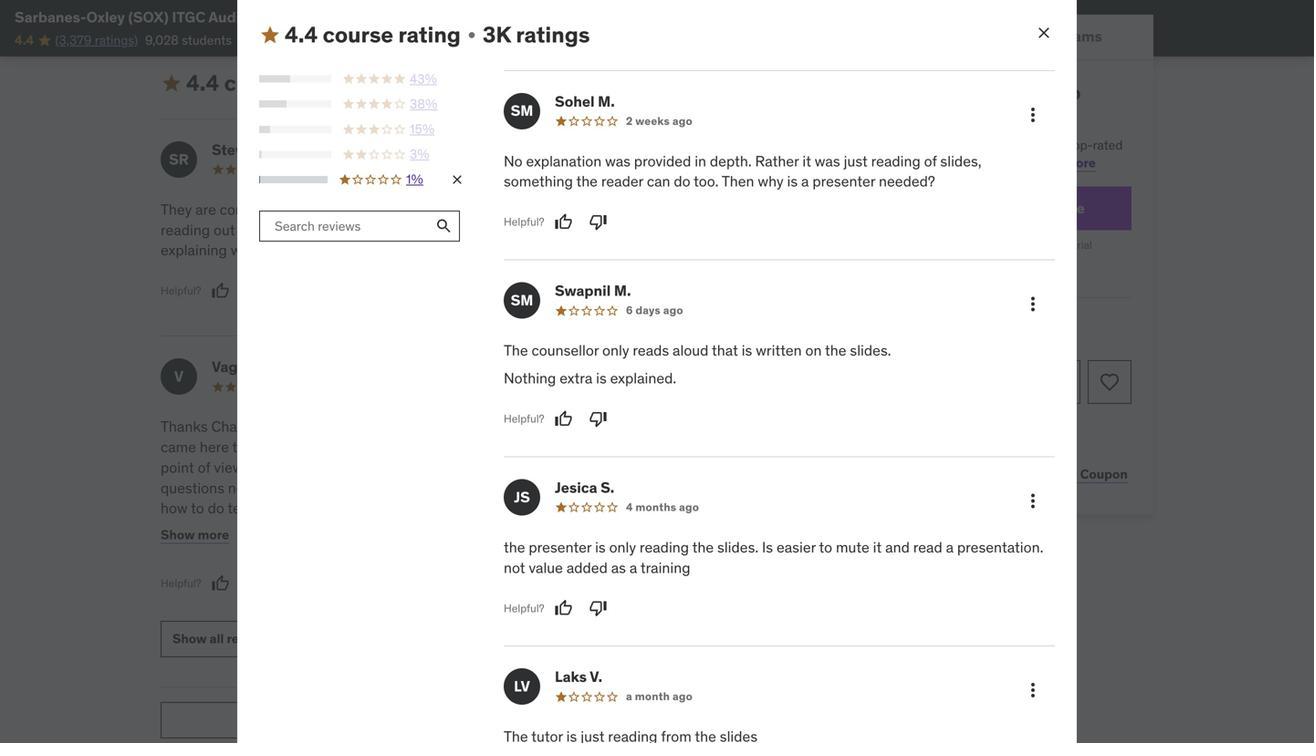 Task type: locate. For each thing, give the bounding box(es) containing it.
0 horizontal spatial was
[[495, 438, 520, 457]]

needed?
[[879, 172, 935, 191]]

slides. inside the counsellor only reads aloud that is written on the slides. nothing extra is explained.
[[850, 342, 891, 360]]

0 vertical spatial in
[[695, 152, 707, 171]]

2 horizontal spatial reading
[[871, 152, 921, 171]]

0 horizontal spatial informative
[[325, 418, 399, 436]]

sox
[[662, 221, 691, 239]]

3k ratings up sohel
[[483, 21, 590, 48]]

0 vertical spatial 3k
[[483, 21, 511, 48]]

came
[[161, 438, 196, 457]]

0 horizontal spatial learn
[[249, 438, 282, 457]]

and left clear.
[[699, 438, 724, 457]]

what down out
[[231, 241, 262, 260]]

mark review by sohel m. as unhelpful image
[[589, 213, 608, 231]]

1 vertical spatial months
[[636, 501, 677, 515]]

0 horizontal spatial 3k
[[384, 69, 413, 97]]

ratings for medium icon
[[418, 69, 491, 97]]

sr
[[169, 150, 189, 169]]

got
[[385, 500, 407, 518]]

1 vertical spatial 3k
[[384, 69, 413, 97]]

it inside the presenter is only reading the slides. is easier to mute it and read a presentation. not value added as a training
[[873, 538, 882, 557]]

0 horizontal spatial how
[[161, 500, 188, 518]]

4.4 course rating for xsmall image related to medium icon
[[186, 69, 362, 97]]

in down slides
[[325, 241, 337, 260]]

0 horizontal spatial rating
[[300, 69, 362, 97]]

the left same
[[210, 520, 231, 539]]

only up as
[[609, 538, 636, 557]]

1 horizontal spatial reading
[[640, 538, 689, 557]]

rating for xsmall image related to medium icon
[[300, 69, 362, 97]]

is right mark review by sohel m. as helpful 'image'
[[575, 200, 586, 219]]

m. up 3
[[601, 358, 618, 377]]

xsmall image
[[226, 8, 240, 23], [450, 173, 465, 187]]

the
[[504, 342, 528, 360]]

view
[[214, 459, 243, 477]]

it right mute
[[873, 538, 882, 557]]

38% button
[[259, 95, 465, 113]]

what down communicating
[[239, 221, 270, 239]]

ratings up 15%
[[418, 69, 491, 97]]

is left 3
[[596, 369, 607, 388]]

itgc down 'up'
[[704, 221, 736, 239]]

1 vertical spatial xsmall image
[[366, 76, 381, 91]]

and down during
[[349, 500, 374, 518]]

0 vertical spatial course
[[323, 21, 394, 48]]

2 sm from the top
[[511, 291, 533, 310]]

3%
[[410, 146, 430, 163]]

nandani
[[546, 141, 604, 159]]

1 horizontal spatial rating
[[398, 21, 461, 48]]

close modal image
[[1035, 24, 1053, 42]]

ago
[[673, 114, 693, 128], [323, 162, 343, 177], [664, 162, 684, 177], [663, 304, 683, 318], [670, 380, 690, 394], [679, 501, 699, 515], [673, 690, 693, 704]]

1 vertical spatial itgc
[[704, 221, 736, 239]]

it
[[803, 152, 811, 171], [266, 241, 275, 260], [873, 538, 882, 557]]

m. up 6 on the left top of page
[[614, 282, 631, 300]]

1 vertical spatial learn
[[427, 500, 459, 518]]

2 horizontal spatial course
[[604, 418, 648, 436]]

1 vertical spatial 3k ratings
[[384, 69, 491, 97]]

m. right sohel
[[598, 92, 615, 111]]

wishlist image
[[1099, 371, 1121, 393]]

1 horizontal spatial learn
[[427, 500, 459, 518]]

3% button
[[259, 146, 465, 164]]

course down medium image
[[224, 69, 295, 97]]

mark review by vagisha as helpful image
[[211, 575, 230, 593]]

rating up the 43%
[[398, 21, 461, 48]]

helpful? left the mark review by steven r. as helpful image
[[161, 284, 201, 298]]

i right session.
[[459, 418, 463, 436]]

mark review by jesica s. as helpful image
[[555, 600, 573, 618]]

1 vertical spatial course
[[224, 69, 295, 97]]

0 vertical spatial informative
[[325, 418, 399, 436]]

2 vertical spatial it
[[873, 538, 882, 557]]

to up 'sox'
[[664, 200, 678, 219]]

the inside they are communicating well but mostly just reading out what the slides say rather than explaining what it means in context.
[[274, 221, 295, 239]]

1 vertical spatial just
[[426, 200, 450, 219]]

0 vertical spatial how
[[273, 459, 300, 477]]

3k ratings for xsmall image related to medium icon
[[384, 69, 491, 97]]

2 horizontal spatial it
[[873, 538, 882, 557]]

0 horizontal spatial presenter
[[529, 538, 592, 557]]

1 vertical spatial informative
[[622, 438, 696, 457]]

dialog containing 4.4 course rating
[[237, 0, 1077, 744]]

course down 3
[[604, 418, 648, 436]]

0 vertical spatial learn
[[249, 438, 282, 457]]

the right on
[[825, 342, 847, 360]]

0 horizontal spatial slides.
[[718, 538, 759, 557]]

0 vertical spatial xsmall image
[[465, 28, 479, 42]]

1 vertical spatial for
[[250, 418, 268, 436]]

learn right got at bottom
[[427, 500, 459, 518]]

additional actions for review by laks v. image
[[1022, 680, 1044, 702]]

well
[[324, 200, 350, 219]]

communicating
[[220, 200, 321, 219]]

0 vertical spatial itgc
[[172, 8, 206, 26]]

can
[[647, 172, 671, 191]]

0 horizontal spatial this
[[577, 418, 601, 436]]

xsmall image right less
[[226, 8, 240, 23]]

slides. right on
[[850, 342, 891, 360]]

0 vertical spatial reading
[[871, 152, 921, 171]]

0 vertical spatial sm
[[511, 102, 533, 120]]

in inside no explanation was provided in depth. rather it was just reading of slides, something the reader can do too. then why is a presenter needed?
[[695, 152, 707, 171]]

show left the all
[[173, 631, 207, 648]]

1 horizontal spatial presenter
[[813, 172, 876, 191]]

audit up during
[[359, 459, 392, 477]]

m. for swapnil m.
[[614, 282, 631, 300]]

this inside 'in a nutshell this course is short and sweet. it was very insightful, informative and clear. thank you!'
[[577, 418, 601, 436]]

what down practical at the left bottom of page
[[431, 459, 463, 477]]

0 vertical spatial rating
[[398, 21, 461, 48]]

1 vertical spatial xsmall image
[[450, 173, 465, 187]]

0 vertical spatial audit
[[359, 459, 392, 477]]

1 horizontal spatial for
[[1035, 199, 1054, 218]]

sm up nk
[[511, 102, 533, 120]]

a inside no explanation was provided in depth. rather it was just reading of slides, something the reader can do too. then why is a presenter needed?
[[802, 172, 809, 191]]

session.
[[402, 418, 455, 436]]

2 vertical spatial what
[[431, 459, 463, 477]]

laks
[[555, 668, 587, 687]]

easier
[[777, 538, 816, 557]]

the right 'up'
[[742, 200, 763, 219]]

of down be
[[277, 500, 289, 518]]

0 horizontal spatial just
[[426, 200, 450, 219]]

1 vertical spatial 4.4 course rating
[[186, 69, 362, 97]]

only inside the counsellor only reads aloud that is written on the slides. nothing extra is explained.
[[603, 342, 629, 360]]

sm for sohel m.
[[511, 102, 533, 120]]

1 horizontal spatial this
[[889, 137, 910, 153]]

a month ago for nandani k.
[[617, 162, 684, 177]]

is right why
[[787, 172, 798, 191]]

a month ago for laks v.
[[626, 690, 693, 704]]

0 vertical spatial 4.4 course rating
[[285, 21, 461, 48]]

show down questions
[[161, 527, 195, 544]]

same
[[235, 520, 270, 539]]

helpful?
[[504, 215, 545, 229], [161, 284, 201, 298], [504, 412, 545, 426], [495, 502, 535, 516], [161, 577, 201, 591], [504, 602, 545, 616]]

presenter inside no explanation was provided in depth. rather it was just reading of slides, something the reader can do too. then why is a presenter needed?
[[813, 172, 876, 191]]

more inside thanks char! for such an informative session. i came here to learn things from more practical point of view like how to make audit plan, what questions need to be asked during audit and how to do testing of controls and i got to learn exactly the same things.
[[364, 438, 397, 457]]

informative inside thanks char! for such an informative session. i came here to learn things from more practical point of view like how to make audit plan, what questions need to be asked during audit and how to do testing of controls and i got to learn exactly the same things.
[[325, 418, 399, 436]]

medium image
[[259, 24, 281, 46]]

more right from
[[364, 438, 397, 457]]

1 vertical spatial only
[[609, 538, 636, 557]]

0 vertical spatial ratings
[[516, 21, 590, 48]]

2 vertical spatial course
[[604, 418, 648, 436]]

0 vertical spatial it
[[803, 152, 811, 171]]

of down here
[[198, 459, 210, 477]]

slides. left is
[[718, 538, 759, 557]]

show
[[161, 7, 195, 23], [161, 527, 195, 544], [173, 631, 207, 648]]

3k inside dialog
[[483, 21, 511, 48]]

1 horizontal spatial was
[[605, 152, 631, 171]]

1 sm from the top
[[511, 102, 533, 120]]

show up 9,028 students
[[161, 7, 195, 23]]

0 vertical spatial m.
[[598, 92, 615, 111]]

3k ratings
[[483, 21, 590, 48], [384, 69, 491, 97]]

months inside dialog
[[636, 501, 677, 515]]

informative inside 'in a nutshell this course is short and sweet. it was very insightful, informative and clear. thank you!'
[[622, 438, 696, 457]]

just up than on the top
[[426, 200, 450, 219]]

of inside get this course, plus 11,000+ of our top-rated courses, with personal plan.
[[1033, 137, 1044, 153]]

mark review by dishani m. as helpful image
[[546, 500, 564, 518]]

it right rather
[[803, 152, 811, 171]]

of left slides,
[[924, 152, 937, 171]]

how up be
[[273, 459, 300, 477]]

a month ago inside dialog
[[626, 690, 693, 704]]

learn more
[[1028, 155, 1096, 171]]

0 vertical spatial months
[[627, 380, 667, 394]]

only
[[603, 342, 629, 360], [609, 538, 636, 557]]

mark review by sohel m. as helpful image
[[555, 213, 573, 231]]

more down top-
[[1065, 155, 1096, 171]]

0 vertical spatial do
[[674, 172, 691, 191]]

show for v
[[161, 527, 195, 544]]

what inside thanks char! for such an informative session. i came here to learn things from more practical point of view like how to make audit plan, what questions need to be asked during audit and how to do testing of controls and i got to learn exactly the same things.
[[431, 459, 463, 477]]

ratings up sohel
[[516, 21, 590, 48]]

helpful? for the presenter is only reading the slides. is easier to mute it and read a presentation. not value added as a training
[[504, 602, 545, 616]]

char!
[[211, 418, 246, 436]]

and left read
[[886, 538, 910, 557]]

courses
[[865, 106, 932, 128]]

helpful? left mark review by jesica s. as helpful icon
[[504, 602, 545, 616]]

month inside dialog
[[635, 690, 670, 704]]

1 vertical spatial how
[[161, 500, 188, 518]]

rating up 15% button
[[300, 69, 362, 97]]

for left free
[[1035, 199, 1054, 218]]

just inside no explanation was provided in depth. rather it was just reading of slides, something the reader can do too. then why is a presenter needed?
[[844, 152, 868, 171]]

courses,
[[865, 155, 913, 171]]

lv
[[514, 678, 530, 697]]

course up 43% button
[[323, 21, 394, 48]]

2 vertical spatial more
[[198, 527, 229, 544]]

this up courses,
[[889, 137, 910, 153]]

1 vertical spatial month
[[1014, 238, 1046, 252]]

3k ratings for medium image xsmall image
[[483, 21, 590, 48]]

ago for nandani k.
[[664, 162, 684, 177]]

helpful? left mark review by vagisha as helpful image
[[161, 577, 201, 591]]

1 horizontal spatial 4.4
[[186, 69, 219, 97]]

0 horizontal spatial ratings
[[418, 69, 491, 97]]

helpful? left mark review by sohel m. as helpful 'image'
[[504, 215, 545, 229]]

0 vertical spatial month
[[626, 162, 661, 177]]

1 horizontal spatial ratings
[[516, 21, 590, 48]]

presenter inside the presenter is only reading the slides. is easier to mute it and read a presentation. not value added as a training
[[529, 538, 592, 557]]

it inside no explanation was provided in depth. rather it was just reading of slides, something the reader can do too. then why is a presenter needed?
[[803, 152, 811, 171]]

2 vertical spatial show
[[173, 631, 207, 648]]

rating inside dialog
[[398, 21, 461, 48]]

training
[[641, 559, 691, 578]]

0 horizontal spatial do
[[208, 500, 224, 518]]

3k for medium image xsmall image
[[483, 21, 511, 48]]

month for k.
[[626, 162, 661, 177]]

show less
[[161, 7, 222, 23]]

things
[[285, 438, 326, 457]]

0 vertical spatial only
[[603, 342, 629, 360]]

0 horizontal spatial in
[[325, 241, 337, 260]]

1 horizontal spatial xsmall image
[[465, 28, 479, 42]]

0 vertical spatial xsmall image
[[226, 8, 240, 23]]

0 vertical spatial a month ago
[[617, 162, 684, 177]]

is left short
[[652, 418, 663, 436]]

here
[[200, 438, 229, 457]]

lifetime
[[970, 442, 1010, 456]]

helpful? left mark review by dishani m. as helpful icon on the left bottom
[[495, 502, 535, 516]]

just down courses
[[844, 152, 868, 171]]

1 vertical spatial this
[[577, 418, 601, 436]]

mute
[[836, 538, 870, 557]]

0 vertical spatial more
[[1065, 155, 1096, 171]]

is
[[762, 538, 773, 557]]

the down explanation
[[576, 172, 598, 191]]

days
[[636, 304, 661, 318]]

1 horizontal spatial how
[[273, 459, 300, 477]]

do
[[674, 172, 691, 191], [208, 500, 224, 518]]

4.4 right medium icon
[[186, 69, 219, 97]]

4.4 for medium icon
[[186, 69, 219, 97]]

1 vertical spatial sm
[[511, 291, 533, 310]]

1 vertical spatial more
[[364, 438, 397, 457]]

for
[[1035, 199, 1054, 218], [250, 418, 268, 436]]

9,028 students
[[145, 32, 232, 48]]

1 vertical spatial slides.
[[718, 538, 759, 557]]

only left reads
[[603, 342, 629, 360]]

then
[[722, 172, 755, 191]]

out
[[214, 221, 235, 239]]

presenter
[[813, 172, 876, 191], [529, 538, 592, 557]]

0 horizontal spatial 4.4
[[15, 32, 34, 48]]

4.4 course rating
[[285, 21, 461, 48], [186, 69, 362, 97]]

testing
[[228, 500, 273, 518]]

personal up $16.58
[[936, 199, 997, 218]]

for left such in the left bottom of the page
[[250, 418, 268, 436]]

i left got at bottom
[[377, 500, 381, 518]]

xsmall image
[[465, 28, 479, 42], [366, 76, 381, 91]]

anytime
[[997, 261, 1036, 275]]

of left our at the right of the page
[[1033, 137, 1044, 153]]

the inside this course is really good to brush up the basic concepts related to sox - itgc auditing.
[[742, 200, 763, 219]]

itgc up 9,028 students
[[172, 8, 206, 26]]

plan,
[[396, 459, 427, 477]]

more left same
[[198, 527, 229, 544]]

swapnil
[[555, 282, 611, 300]]

more inside button
[[198, 527, 229, 544]]

is inside this course is really good to brush up the basic concepts related to sox - itgc auditing.
[[575, 200, 586, 219]]

reading up needed? on the top right of the page
[[871, 152, 921, 171]]

was right rather
[[815, 152, 840, 171]]

0 horizontal spatial more
[[198, 527, 229, 544]]

3k
[[483, 21, 511, 48], [384, 69, 413, 97]]

itgc inside this course is really good to brush up the basic concepts related to sox - itgc auditing.
[[704, 221, 736, 239]]

3k ratings up 15%
[[384, 69, 491, 97]]

sarbanes-
[[15, 8, 86, 26]]

do right can
[[674, 172, 691, 191]]

months right 3
[[627, 380, 667, 394]]

1 horizontal spatial slides.
[[850, 342, 891, 360]]

to left udemy's
[[954, 83, 972, 105]]

insightful,
[[554, 438, 619, 457]]

0 vertical spatial this
[[889, 137, 910, 153]]

1 horizontal spatial just
[[844, 152, 868, 171]]

4 months ago
[[626, 501, 699, 515]]

the down 4 months ago
[[693, 538, 714, 557]]

presenter up the value
[[529, 538, 592, 557]]

reads
[[633, 342, 669, 360]]

depth.
[[710, 152, 752, 171]]

course inside 'in a nutshell this course is short and sweet. it was very insightful, informative and clear. thank you!'
[[604, 418, 648, 436]]

basic
[[495, 221, 529, 239]]

month inside starting at $16.58 per month after trial cancel anytime
[[1014, 238, 1046, 252]]

dialog
[[237, 0, 1077, 744]]

written
[[756, 342, 802, 360]]

3
[[617, 380, 624, 394]]

1 horizontal spatial i
[[459, 418, 463, 436]]

to down good
[[645, 221, 659, 239]]

ago for laks v.
[[673, 690, 693, 704]]

xsmall image inside the 1% button
[[450, 173, 465, 187]]

4.4 course rating down medium image
[[186, 69, 362, 97]]

1 vertical spatial reading
[[161, 221, 210, 239]]

1 horizontal spatial xsmall image
[[450, 173, 465, 187]]

dishani
[[546, 358, 598, 377]]

0 horizontal spatial reading
[[161, 221, 210, 239]]

asked
[[301, 479, 340, 498]]

s.
[[601, 479, 615, 497]]

personal down plus
[[944, 155, 993, 171]]

an
[[306, 418, 322, 436]]

why
[[758, 172, 784, 191]]

1 vertical spatial in
[[325, 241, 337, 260]]

4.4 course rating up 43% button
[[285, 21, 461, 48]]

1 horizontal spatial 3k
[[483, 21, 511, 48]]

0 vertical spatial for
[[1035, 199, 1054, 218]]

laks v.
[[555, 668, 603, 687]]

starting at $16.58 per month after trial cancel anytime
[[905, 238, 1093, 275]]

it left means
[[266, 241, 275, 260]]

0 horizontal spatial course
[[224, 69, 295, 97]]

at
[[947, 238, 957, 252]]

0 vertical spatial what
[[239, 221, 270, 239]]

this up insightful,
[[577, 418, 601, 436]]

to left mute
[[819, 538, 833, 557]]

mark review by jesica s. as unhelpful image
[[589, 600, 608, 618]]

things.
[[273, 520, 317, 539]]

do down questions
[[208, 500, 224, 518]]

is inside no explanation was provided in depth. rather it was just reading of slides, something the reader can do too. then why is a presenter needed?
[[787, 172, 798, 191]]

week
[[292, 162, 320, 177]]

1 vertical spatial i
[[377, 500, 381, 518]]

helpful? for in a nutshell this course is short and sweet. it was very insightful, informative and clear. thank you!
[[495, 502, 535, 516]]

in inside they are communicating well but mostly just reading out what the slides say rather than explaining what it means in context.
[[325, 241, 337, 260]]

1 horizontal spatial more
[[364, 438, 397, 457]]

ago for steven r.
[[323, 162, 343, 177]]

0 vertical spatial presenter
[[813, 172, 876, 191]]

presenter down get
[[813, 172, 876, 191]]

is right that
[[742, 342, 753, 360]]

1 horizontal spatial itgc
[[704, 221, 736, 239]]

plan
[[1000, 199, 1031, 218]]

1 horizontal spatial course
[[323, 21, 394, 48]]

4.4
[[285, 21, 318, 48], [15, 32, 34, 48], [186, 69, 219, 97]]

jesica s.
[[555, 479, 615, 497]]

1 vertical spatial what
[[231, 241, 262, 260]]

reading up training
[[640, 538, 689, 557]]

to left be
[[264, 479, 277, 498]]

xsmall image for medium icon
[[366, 76, 381, 91]]

4.4 down sarbanes-
[[15, 32, 34, 48]]

additional actions for review by swapnil m. image
[[1022, 294, 1044, 315]]

helpful? for no explanation was provided in depth. rather it was just reading of slides, something the reader can do too. then why is a presenter needed?
[[504, 215, 545, 229]]

1 vertical spatial do
[[208, 500, 224, 518]]

and right concepts
[[319, 8, 345, 26]]

the up not
[[504, 538, 525, 557]]

slides,
[[941, 152, 982, 171]]

additional actions for review by sohel m. image
[[1022, 104, 1044, 126]]

how up "exactly"
[[161, 500, 188, 518]]

coupon
[[1081, 467, 1128, 483]]

the inside thanks char! for such an informative session. i came here to learn things from more practical point of view like how to make audit plan, what questions need to be asked during audit and how to do testing of controls and i got to learn exactly the same things.
[[210, 520, 231, 539]]

months for m.
[[627, 380, 667, 394]]

to inside subscribe to udemy's top courses
[[954, 83, 972, 105]]

sweet.
[[732, 418, 774, 436]]

ago for dishani m.
[[670, 380, 690, 394]]

informative down short
[[622, 438, 696, 457]]

months right 4
[[636, 501, 677, 515]]

informative
[[325, 418, 399, 436], [622, 438, 696, 457]]

1 vertical spatial m.
[[614, 282, 631, 300]]

4.4 right medium image
[[285, 21, 318, 48]]

course for medium icon
[[224, 69, 295, 97]]

xsmall image right 1%
[[450, 173, 465, 187]]

learn up like in the bottom left of the page
[[249, 438, 282, 457]]

up
[[722, 200, 738, 219]]

just
[[844, 152, 868, 171], [426, 200, 450, 219]]

js
[[514, 488, 530, 507]]

to down char!
[[232, 438, 246, 457]]

1 horizontal spatial in
[[695, 152, 707, 171]]

more for show more
[[198, 527, 229, 544]]

informative up from
[[325, 418, 399, 436]]



Task type: describe. For each thing, give the bounding box(es) containing it.
$16.58
[[959, 238, 993, 252]]

learn more link
[[1028, 155, 1096, 171]]

thanks char! for such an informative session. i came here to learn things from more practical point of view like how to make audit plan, what questions need to be asked during audit and how to do testing of controls and i got to learn exactly the same things.
[[161, 418, 463, 539]]

rating for medium image xsmall image
[[398, 21, 461, 48]]

this inside get this course, plus 11,000+ of our top-rated courses, with personal plan.
[[889, 137, 910, 153]]

guarantee
[[1025, 419, 1076, 434]]

months for s.
[[636, 501, 677, 515]]

11,000+
[[985, 137, 1030, 153]]

the inside the counsellor only reads aloud that is written on the slides. nothing extra is explained.
[[825, 342, 847, 360]]

provided
[[634, 152, 691, 171]]

to down things in the bottom of the page
[[303, 459, 317, 477]]

really
[[590, 200, 624, 219]]

this
[[495, 200, 522, 219]]

1%
[[406, 171, 424, 188]]

our
[[1047, 137, 1066, 153]]

teams button
[[1007, 15, 1154, 58]]

get this course, plus 11,000+ of our top-rated courses, with personal plan.
[[865, 137, 1123, 171]]

Search reviews text field
[[259, 211, 429, 242]]

explanation
[[526, 152, 602, 171]]

m. for dishani m.
[[601, 358, 618, 377]]

means
[[278, 241, 322, 260]]

0 vertical spatial show
[[161, 7, 195, 23]]

such
[[271, 418, 302, 436]]

concepts
[[249, 8, 316, 26]]

nutshell
[[522, 418, 574, 436]]

less
[[198, 7, 222, 23]]

in
[[495, 418, 507, 436]]

teams tab list
[[843, 15, 1154, 60]]

was inside 'in a nutshell this course is short and sweet. it was very insightful, informative and clear. thank you!'
[[495, 438, 520, 457]]

they are communicating well but mostly just reading out what the slides say rather than explaining what it means in context.
[[161, 200, 450, 260]]

the inside no explanation was provided in depth. rather it was just reading of slides, something the reader can do too. then why is a presenter needed?
[[576, 172, 598, 191]]

mark review by swapnil m. as unhelpful image
[[589, 410, 608, 428]]

month for v.
[[635, 690, 670, 704]]

be
[[281, 479, 297, 498]]

subscribe to udemy's top courses
[[865, 83, 1081, 128]]

aloud
[[673, 342, 709, 360]]

helpful? up very
[[504, 412, 545, 426]]

slides. inside the presenter is only reading the slides. is easier to mute it and read a presentation. not value added as a training
[[718, 538, 759, 557]]

helpful? for they are communicating well but mostly just reading out what the slides say rather than explaining what it means in context.
[[161, 284, 201, 298]]

rather
[[755, 152, 799, 171]]

submit search image
[[435, 217, 453, 235]]

plus
[[958, 137, 982, 153]]

6
[[626, 304, 633, 318]]

of inside no explanation was provided in depth. rather it was just reading of slides, something the reader can do too. then why is a presenter needed?
[[924, 152, 937, 171]]

mark review by steven r. as helpful image
[[211, 282, 230, 300]]

43% button
[[259, 70, 465, 88]]

explaining
[[161, 241, 227, 260]]

xsmall image for medium image
[[465, 28, 479, 42]]

apply coupon button
[[1039, 457, 1132, 493]]

1 vertical spatial personal
[[936, 199, 997, 218]]

mark review by swapnil m. as helpful image
[[555, 410, 573, 428]]

4
[[626, 501, 633, 515]]

a inside 'in a nutshell this course is short and sweet. it was very insightful, informative and clear. thank you!'
[[510, 418, 518, 436]]

m. for sohel m.
[[598, 92, 615, 111]]

personal inside get this course, plus 11,000+ of our top-rated courses, with personal plan.
[[944, 155, 993, 171]]

9,028
[[145, 32, 179, 48]]

steven
[[212, 141, 260, 159]]

0 vertical spatial i
[[459, 418, 463, 436]]

from
[[329, 438, 360, 457]]

3 months ago
[[617, 380, 690, 394]]

medium image
[[161, 73, 183, 95]]

per
[[995, 238, 1011, 252]]

too.
[[694, 172, 719, 191]]

and right short
[[704, 418, 728, 436]]

xsmall image inside show less button
[[226, 8, 240, 23]]

more for learn more
[[1065, 155, 1096, 171]]

coordination
[[349, 8, 440, 26]]

ago for sohel m.
[[673, 114, 693, 128]]

during
[[343, 479, 385, 498]]

counsellor
[[532, 342, 599, 360]]

reading inside no explanation was provided in depth. rather it was just reading of slides, something the reader can do too. then why is a presenter needed?
[[871, 152, 921, 171]]

steven r.
[[212, 141, 278, 159]]

3k for xsmall image related to medium icon
[[384, 69, 413, 97]]

show for 4.4 course rating
[[173, 631, 207, 648]]

practical
[[401, 438, 457, 457]]

all
[[210, 631, 224, 648]]

full
[[950, 442, 967, 456]]

2
[[626, 114, 633, 128]]

is inside 'in a nutshell this course is short and sweet. it was very insightful, informative and clear. thank you!'
[[652, 418, 663, 436]]

15%
[[410, 121, 435, 137]]

point
[[161, 459, 194, 477]]

for inside thanks char! for such an informative session. i came here to learn things from more practical point of view like how to make audit plan, what questions need to be asked during audit and how to do testing of controls and i got to learn exactly the same things.
[[250, 418, 268, 436]]

just inside they are communicating well but mostly just reading out what the slides say rather than explaining what it means in context.
[[426, 200, 450, 219]]

reading inside the presenter is only reading the slides. is easier to mute it and read a presentation. not value added as a training
[[640, 538, 689, 557]]

try
[[912, 199, 933, 218]]

is inside the presenter is only reading the slides. is easier to mute it and read a presentation. not value added as a training
[[595, 538, 606, 557]]

the counsellor only reads aloud that is written on the slides. nothing extra is explained.
[[504, 342, 891, 388]]

rated
[[1093, 137, 1123, 153]]

need
[[228, 479, 261, 498]]

weeks
[[636, 114, 670, 128]]

show less button
[[161, 0, 240, 34]]

it
[[777, 418, 787, 436]]

course for medium image
[[323, 21, 394, 48]]

learn
[[1028, 155, 1062, 171]]

and down plan,
[[425, 479, 450, 498]]

top-
[[1069, 137, 1093, 153]]

make
[[320, 459, 356, 477]]

it inside they are communicating well but mostly just reading out what the slides say rather than explaining what it means in context.
[[266, 241, 275, 260]]

$59.99
[[865, 321, 938, 349]]

money-
[[960, 419, 998, 434]]

sm for swapnil m.
[[511, 291, 533, 310]]

show all reviews button
[[161, 622, 286, 658]]

this course is really good to brush up the basic concepts related to sox - itgc auditing.
[[495, 200, 797, 239]]

trial
[[1074, 238, 1093, 252]]

(sox)
[[128, 8, 169, 26]]

mark review by dishani m. as unhelpful image
[[580, 500, 598, 518]]

0 horizontal spatial itgc
[[172, 8, 206, 26]]

ago for swapnil m.
[[663, 304, 683, 318]]

sohel m.
[[555, 92, 615, 111]]

4.4 course rating for medium image xsmall image
[[285, 21, 461, 48]]

very
[[524, 438, 551, 457]]

30-day money-back guarantee full lifetime access apply coupon
[[921, 419, 1128, 483]]

the presenter is only reading the slides. is easier to mute it and read a presentation. not value added as a training
[[504, 538, 1044, 578]]

are
[[195, 200, 216, 219]]

2 horizontal spatial was
[[815, 152, 840, 171]]

they
[[161, 200, 192, 219]]

do inside thanks char! for such an informative session. i came here to learn things from more practical point of view like how to make audit plan, what questions need to be asked during audit and how to do testing of controls and i got to learn exactly the same things.
[[208, 500, 224, 518]]

only inside the presenter is only reading the slides. is easier to mute it and read a presentation. not value added as a training
[[609, 538, 636, 557]]

and inside the presenter is only reading the slides. is easier to mute it and read a presentation. not value added as a training
[[886, 538, 910, 557]]

43%
[[410, 71, 437, 87]]

1 vertical spatial audit
[[389, 479, 422, 498]]

teams
[[1058, 27, 1103, 46]]

4.4 for medium image
[[285, 21, 318, 48]]

access
[[1013, 442, 1047, 456]]

do inside no explanation was provided in depth. rather it was just reading of slides, something the reader can do too. then why is a presenter needed?
[[674, 172, 691, 191]]

to down questions
[[191, 500, 204, 518]]

additional actions for review by jesica s. image
[[1022, 491, 1044, 512]]

say
[[340, 221, 362, 239]]

ratings for medium image
[[516, 21, 590, 48]]

thanks
[[161, 418, 208, 436]]

course,
[[913, 137, 955, 153]]

to inside the presenter is only reading the slides. is easier to mute it and read a presentation. not value added as a training
[[819, 538, 833, 557]]

day
[[939, 419, 958, 434]]

reading inside they are communicating well but mostly just reading out what the slides say rather than explaining what it means in context.
[[161, 221, 210, 239]]

rather
[[365, 221, 404, 239]]

get
[[865, 137, 886, 153]]

2 weeks ago
[[626, 114, 693, 128]]

ago for jesica s.
[[679, 501, 699, 515]]

try personal plan for free link
[[865, 187, 1132, 230]]

questions
[[161, 479, 225, 498]]

to right got at bottom
[[410, 500, 423, 518]]

good
[[628, 200, 661, 219]]



Task type: vqa. For each thing, say whether or not it's contained in the screenshot.
leftmost i
yes



